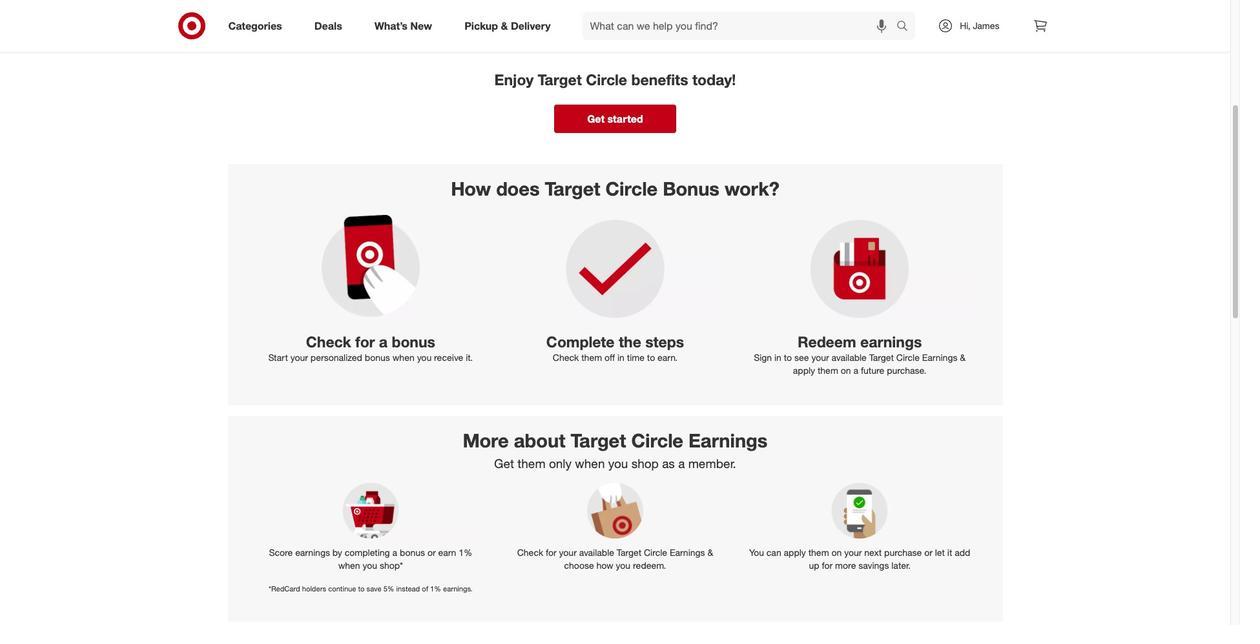 Task type: locate. For each thing, give the bounding box(es) containing it.
circle
[[586, 71, 627, 89], [606, 177, 658, 200], [897, 352, 920, 363], [632, 429, 684, 452], [644, 548, 668, 558]]

check for a
[[306, 333, 351, 351]]

or
[[428, 548, 436, 558], [925, 548, 933, 558]]

more
[[463, 429, 509, 452]]

check inside check for your available target circle earnings & choose how you redeem.
[[517, 548, 544, 558]]

enjoy target circle benefits today!
[[495, 71, 736, 89]]

1 horizontal spatial &
[[708, 548, 714, 558]]

0 vertical spatial get
[[588, 112, 605, 125]]

on left future
[[841, 365, 851, 376]]

for inside check for your available target circle earnings & choose how you redeem.
[[546, 548, 557, 558]]

earnings inside the redeem earnings sign in to see your available target circle earnings & apply them on a future purchase.
[[861, 333, 922, 351]]

earnings left by
[[295, 548, 330, 558]]

start
[[268, 352, 288, 363]]

1 vertical spatial check
[[553, 352, 579, 363]]

0 vertical spatial earnings
[[861, 333, 922, 351]]

target up 'only'
[[571, 429, 626, 452]]

to inside complete the steps check them off in time to earn.
[[647, 352, 655, 363]]

0 vertical spatial 1%
[[459, 548, 473, 558]]

on inside "you can apply them on your next purchase or let it add up for more savings later."
[[832, 548, 842, 558]]

1 horizontal spatial 1%
[[459, 548, 473, 558]]

them inside more about target circle earnings get them only when you shop as a member.
[[518, 457, 546, 471]]

earnings for redeem
[[861, 333, 922, 351]]

your
[[291, 352, 308, 363], [812, 352, 830, 363], [559, 548, 577, 558], [845, 548, 862, 558]]

them
[[582, 352, 602, 363], [818, 365, 839, 376], [518, 457, 546, 471], [809, 548, 830, 558]]

0 horizontal spatial get
[[494, 457, 514, 471]]

started
[[608, 112, 644, 125]]

save
[[367, 585, 382, 594]]

1 vertical spatial earnings
[[689, 429, 768, 452]]

0 horizontal spatial 1%
[[430, 585, 441, 594]]

when down by
[[338, 560, 360, 571]]

earnings for score
[[295, 548, 330, 558]]

you down the completing
[[363, 560, 377, 571]]

you inside score earnings by completing a bonus or earn 1% when you shop*
[[363, 560, 377, 571]]

2 vertical spatial earnings
[[670, 548, 705, 558]]

enjoy
[[495, 71, 534, 89]]

earnings inside the redeem earnings sign in to see your available target circle earnings & apply them on a future purchase.
[[923, 352, 958, 363]]

when for target
[[575, 457, 605, 471]]

new
[[411, 19, 432, 32]]

how does target circle bonus work?
[[451, 177, 780, 200]]

them left 'off'
[[582, 352, 602, 363]]

when
[[393, 352, 415, 363], [575, 457, 605, 471], [338, 560, 360, 571]]

1% for earn
[[459, 548, 473, 558]]

0 horizontal spatial or
[[428, 548, 436, 558]]

0 vertical spatial check
[[306, 333, 351, 351]]

bonus inside score earnings by completing a bonus or earn 1% when you shop*
[[400, 548, 425, 558]]

2 vertical spatial when
[[338, 560, 360, 571]]

0 horizontal spatial &
[[501, 19, 508, 32]]

earnings up purchase.
[[861, 333, 922, 351]]

let
[[936, 548, 945, 558]]

1 vertical spatial 1%
[[430, 585, 441, 594]]

you
[[417, 352, 432, 363], [609, 457, 628, 471], [363, 560, 377, 571], [616, 560, 631, 571]]

a inside check for a bonus start your personalized bonus when you receive it.
[[379, 333, 388, 351]]

them down redeem
[[818, 365, 839, 376]]

as
[[662, 457, 675, 471]]

score
[[269, 548, 293, 558]]

circle up get started
[[586, 71, 627, 89]]

1 horizontal spatial check
[[517, 548, 544, 558]]

your inside the redeem earnings sign in to see your available target circle earnings & apply them on a future purchase.
[[812, 352, 830, 363]]

earn.
[[658, 352, 678, 363]]

for
[[355, 333, 375, 351], [546, 548, 557, 558], [822, 560, 833, 571]]

to inside the redeem earnings sign in to see your available target circle earnings & apply them on a future purchase.
[[784, 352, 792, 363]]

0 horizontal spatial to
[[358, 585, 365, 594]]

1% right 'earn'
[[459, 548, 473, 558]]

check
[[306, 333, 351, 351], [553, 352, 579, 363], [517, 548, 544, 558]]

about
[[514, 429, 566, 452]]

on up more
[[832, 548, 842, 558]]

or left 'earn'
[[428, 548, 436, 558]]

later.
[[892, 560, 911, 571]]

to left save
[[358, 585, 365, 594]]

1 horizontal spatial in
[[775, 352, 782, 363]]

target up future
[[870, 352, 894, 363]]

your up more
[[845, 548, 862, 558]]

get down more
[[494, 457, 514, 471]]

to left see
[[784, 352, 792, 363]]

circle left the bonus on the top of the page
[[606, 177, 658, 200]]

0 horizontal spatial available
[[579, 548, 615, 558]]

2 or from the left
[[925, 548, 933, 558]]

can
[[767, 548, 782, 558]]

2 vertical spatial &
[[708, 548, 714, 558]]

categories
[[228, 19, 282, 32]]

or inside score earnings by completing a bonus or earn 1% when you shop*
[[428, 548, 436, 558]]

target up redeem.
[[617, 548, 642, 558]]

you inside check for a bonus start your personalized bonus when you receive it.
[[417, 352, 432, 363]]

2 horizontal spatial for
[[822, 560, 833, 571]]

0 vertical spatial for
[[355, 333, 375, 351]]

*redcard holders continue to save 5% instead of 1% earnings.
[[269, 585, 473, 594]]

get left started
[[588, 112, 605, 125]]

how
[[597, 560, 614, 571]]

bonus up shop*
[[400, 548, 425, 558]]

2 horizontal spatial when
[[575, 457, 605, 471]]

0 vertical spatial earnings
[[923, 352, 958, 363]]

target right does
[[545, 177, 601, 200]]

earnings
[[861, 333, 922, 351], [295, 548, 330, 558]]

circle inside more about target circle earnings get them only when you shop as a member.
[[632, 429, 684, 452]]

bonus up receive
[[392, 333, 436, 351]]

in
[[618, 352, 625, 363], [775, 352, 782, 363]]

for inside check for a bonus start your personalized bonus when you receive it.
[[355, 333, 375, 351]]

how
[[451, 177, 491, 200]]

2 horizontal spatial &
[[960, 352, 966, 363]]

you left receive
[[417, 352, 432, 363]]

1 horizontal spatial get
[[588, 112, 605, 125]]

or left 'let' on the bottom of the page
[[925, 548, 933, 558]]

0 vertical spatial apply
[[793, 365, 816, 376]]

1 horizontal spatial when
[[393, 352, 415, 363]]

your down redeem
[[812, 352, 830, 363]]

1 horizontal spatial to
[[647, 352, 655, 363]]

circle up as
[[632, 429, 684, 452]]

you
[[750, 548, 764, 558]]

completing
[[345, 548, 390, 558]]

to right time
[[647, 352, 655, 363]]

apply down see
[[793, 365, 816, 376]]

1% inside score earnings by completing a bonus or earn 1% when you shop*
[[459, 548, 473, 558]]

earnings.
[[443, 585, 473, 594]]

1 horizontal spatial for
[[546, 548, 557, 558]]

1 horizontal spatial earnings
[[861, 333, 922, 351]]

apply
[[793, 365, 816, 376], [784, 548, 806, 558]]

when right 'only'
[[575, 457, 605, 471]]

a
[[379, 333, 388, 351], [854, 365, 859, 376], [679, 457, 685, 471], [393, 548, 397, 558]]

1 vertical spatial earnings
[[295, 548, 330, 558]]

0 horizontal spatial when
[[338, 560, 360, 571]]

1 vertical spatial on
[[832, 548, 842, 558]]

you left shop
[[609, 457, 628, 471]]

your right start
[[291, 352, 308, 363]]

your up choose
[[559, 548, 577, 558]]

steps
[[646, 333, 684, 351]]

when inside more about target circle earnings get them only when you shop as a member.
[[575, 457, 605, 471]]

0 horizontal spatial in
[[618, 352, 625, 363]]

search
[[891, 20, 922, 33]]

1% right of
[[430, 585, 441, 594]]

hi,
[[960, 20, 971, 31]]

earnings inside score earnings by completing a bonus or earn 1% when you shop*
[[295, 548, 330, 558]]

circle up redeem.
[[644, 548, 668, 558]]

0 vertical spatial available
[[832, 352, 867, 363]]

choose
[[564, 560, 594, 571]]

deals
[[315, 19, 342, 32]]

check for your
[[517, 548, 544, 558]]

you right how
[[616, 560, 631, 571]]

available
[[832, 352, 867, 363], [579, 548, 615, 558]]

on
[[841, 365, 851, 376], [832, 548, 842, 558]]

0 vertical spatial bonus
[[392, 333, 436, 351]]

2 vertical spatial for
[[822, 560, 833, 571]]

1 vertical spatial for
[[546, 548, 557, 558]]

get
[[588, 112, 605, 125], [494, 457, 514, 471]]

2 horizontal spatial check
[[553, 352, 579, 363]]

1 in from the left
[[618, 352, 625, 363]]

only
[[549, 457, 572, 471]]

1 vertical spatial apply
[[784, 548, 806, 558]]

when inside score earnings by completing a bonus or earn 1% when you shop*
[[338, 560, 360, 571]]

redeem.
[[633, 560, 667, 571]]

available up how
[[579, 548, 615, 558]]

1 or from the left
[[428, 548, 436, 558]]

your inside "you can apply them on your next purchase or let it add up for more savings later."
[[845, 548, 862, 558]]

1 vertical spatial &
[[960, 352, 966, 363]]

when inside check for a bonus start your personalized bonus when you receive it.
[[393, 352, 415, 363]]

get started
[[588, 112, 644, 125]]

holders
[[302, 585, 326, 594]]

1 vertical spatial get
[[494, 457, 514, 471]]

1 vertical spatial available
[[579, 548, 615, 558]]

in right sign on the bottom of the page
[[775, 352, 782, 363]]

target
[[538, 71, 582, 89], [545, 177, 601, 200], [870, 352, 894, 363], [571, 429, 626, 452], [617, 548, 642, 558]]

them inside the redeem earnings sign in to see your available target circle earnings & apply them on a future purchase.
[[818, 365, 839, 376]]

available up future
[[832, 352, 867, 363]]

shop*
[[380, 560, 403, 571]]

0 vertical spatial &
[[501, 19, 508, 32]]

check inside check for a bonus start your personalized bonus when you receive it.
[[306, 333, 351, 351]]

0 vertical spatial on
[[841, 365, 851, 376]]

when left receive
[[393, 352, 415, 363]]

work?
[[725, 177, 780, 200]]

2 vertical spatial bonus
[[400, 548, 425, 558]]

of
[[422, 585, 428, 594]]

2 vertical spatial check
[[517, 548, 544, 558]]

check for your available target circle earnings & choose how you redeem.
[[517, 548, 714, 571]]

0 horizontal spatial check
[[306, 333, 351, 351]]

1 horizontal spatial or
[[925, 548, 933, 558]]

0 horizontal spatial for
[[355, 333, 375, 351]]

& inside check for your available target circle earnings & choose how you redeem.
[[708, 548, 714, 558]]

bonus
[[392, 333, 436, 351], [365, 352, 390, 363], [400, 548, 425, 558]]

it
[[948, 548, 953, 558]]

1 horizontal spatial available
[[832, 352, 867, 363]]

1%
[[459, 548, 473, 558], [430, 585, 441, 594]]

delivery
[[511, 19, 551, 32]]

0 horizontal spatial earnings
[[295, 548, 330, 558]]

target inside the redeem earnings sign in to see your available target circle earnings & apply them on a future purchase.
[[870, 352, 894, 363]]

apply right can
[[784, 548, 806, 558]]

2 in from the left
[[775, 352, 782, 363]]

target inside check for your available target circle earnings & choose how you redeem.
[[617, 548, 642, 558]]

1 vertical spatial when
[[575, 457, 605, 471]]

to
[[647, 352, 655, 363], [784, 352, 792, 363], [358, 585, 365, 594]]

bonus right personalized
[[365, 352, 390, 363]]

earnings
[[923, 352, 958, 363], [689, 429, 768, 452], [670, 548, 705, 558]]

0 vertical spatial when
[[393, 352, 415, 363]]

2 horizontal spatial to
[[784, 352, 792, 363]]

them up up
[[809, 548, 830, 558]]

hi, james
[[960, 20, 1000, 31]]

in right 'off'
[[618, 352, 625, 363]]

circle up purchase.
[[897, 352, 920, 363]]

them down about
[[518, 457, 546, 471]]

instead
[[397, 585, 420, 594]]



Task type: vqa. For each thing, say whether or not it's contained in the screenshot.
Order history
no



Task type: describe. For each thing, give the bounding box(es) containing it.
redeem
[[798, 333, 857, 351]]

up
[[809, 560, 820, 571]]

deals link
[[304, 12, 358, 40]]

your inside check for a bonus start your personalized bonus when you receive it.
[[291, 352, 308, 363]]

it.
[[466, 352, 473, 363]]

earnings inside more about target circle earnings get them only when you shop as a member.
[[689, 429, 768, 452]]

more
[[836, 560, 856, 571]]

search button
[[891, 12, 922, 43]]

or inside "you can apply them on your next purchase or let it add up for more savings later."
[[925, 548, 933, 558]]

see
[[795, 352, 809, 363]]

when for a
[[393, 352, 415, 363]]

categories link
[[217, 12, 298, 40]]

target inside more about target circle earnings get them only when you shop as a member.
[[571, 429, 626, 452]]

complete the steps check them off in time to earn.
[[547, 333, 684, 363]]

redeem earnings sign in to see your available target circle earnings & apply them on a future purchase.
[[754, 333, 966, 376]]

sign
[[754, 352, 772, 363]]

for inside "you can apply them on your next purchase or let it add up for more savings later."
[[822, 560, 833, 571]]

you inside check for your available target circle earnings & choose how you redeem.
[[616, 560, 631, 571]]

you inside more about target circle earnings get them only when you shop as a member.
[[609, 457, 628, 471]]

on inside the redeem earnings sign in to see your available target circle earnings & apply them on a future purchase.
[[841, 365, 851, 376]]

you can apply them on your next purchase or let it add up for more savings later.
[[750, 548, 971, 571]]

them inside complete the steps check them off in time to earn.
[[582, 352, 602, 363]]

what's new link
[[364, 12, 449, 40]]

a inside more about target circle earnings get them only when you shop as a member.
[[679, 457, 685, 471]]

*redcard
[[269, 585, 300, 594]]

apply inside "you can apply them on your next purchase or let it add up for more savings later."
[[784, 548, 806, 558]]

receive
[[434, 352, 464, 363]]

pickup & delivery
[[465, 19, 551, 32]]

get started link
[[554, 105, 677, 133]]

bonus
[[663, 177, 720, 200]]

james
[[974, 20, 1000, 31]]

get inside more about target circle earnings get them only when you shop as a member.
[[494, 457, 514, 471]]

1 vertical spatial bonus
[[365, 352, 390, 363]]

next
[[865, 548, 882, 558]]

the
[[619, 333, 642, 351]]

pickup
[[465, 19, 498, 32]]

savings
[[859, 560, 889, 571]]

5%
[[384, 585, 395, 594]]

available inside the redeem earnings sign in to see your available target circle earnings & apply them on a future purchase.
[[832, 352, 867, 363]]

add
[[955, 548, 971, 558]]

more about target circle earnings get them only when you shop as a member.
[[463, 429, 768, 471]]

available inside check for your available target circle earnings & choose how you redeem.
[[579, 548, 615, 558]]

continue
[[328, 585, 356, 594]]

personalized
[[311, 352, 362, 363]]

apply inside the redeem earnings sign in to see your available target circle earnings & apply them on a future purchase.
[[793, 365, 816, 376]]

future
[[861, 365, 885, 376]]

your inside check for your available target circle earnings & choose how you redeem.
[[559, 548, 577, 558]]

shop
[[632, 457, 659, 471]]

score earnings by completing a bonus or earn 1% when you shop*
[[269, 548, 473, 571]]

in inside the redeem earnings sign in to see your available target circle earnings & apply them on a future purchase.
[[775, 352, 782, 363]]

what's new
[[375, 19, 432, 32]]

a inside the redeem earnings sign in to see your available target circle earnings & apply them on a future purchase.
[[854, 365, 859, 376]]

& inside the redeem earnings sign in to see your available target circle earnings & apply them on a future purchase.
[[960, 352, 966, 363]]

check for a bonus start your personalized bonus when you receive it.
[[268, 333, 473, 363]]

in inside complete the steps check them off in time to earn.
[[618, 352, 625, 363]]

by
[[333, 548, 342, 558]]

time
[[627, 352, 645, 363]]

check inside complete the steps check them off in time to earn.
[[553, 352, 579, 363]]

circle inside check for your available target circle earnings & choose how you redeem.
[[644, 548, 668, 558]]

today!
[[693, 71, 736, 89]]

off
[[605, 352, 615, 363]]

for for your
[[546, 548, 557, 558]]

does
[[496, 177, 540, 200]]

What can we help you find? suggestions appear below search field
[[583, 12, 900, 40]]

pickup & delivery link
[[454, 12, 567, 40]]

purchase.
[[887, 365, 927, 376]]

circle inside the redeem earnings sign in to see your available target circle earnings & apply them on a future purchase.
[[897, 352, 920, 363]]

earn
[[438, 548, 456, 558]]

complete
[[547, 333, 615, 351]]

purchase
[[885, 548, 922, 558]]

benefits
[[632, 71, 689, 89]]

a inside score earnings by completing a bonus or earn 1% when you shop*
[[393, 548, 397, 558]]

member.
[[689, 457, 737, 471]]

what's
[[375, 19, 408, 32]]

earnings inside check for your available target circle earnings & choose how you redeem.
[[670, 548, 705, 558]]

them inside "you can apply them on your next purchase or let it add up for more savings later."
[[809, 548, 830, 558]]

target right enjoy
[[538, 71, 582, 89]]

for for a
[[355, 333, 375, 351]]

1% for of
[[430, 585, 441, 594]]



